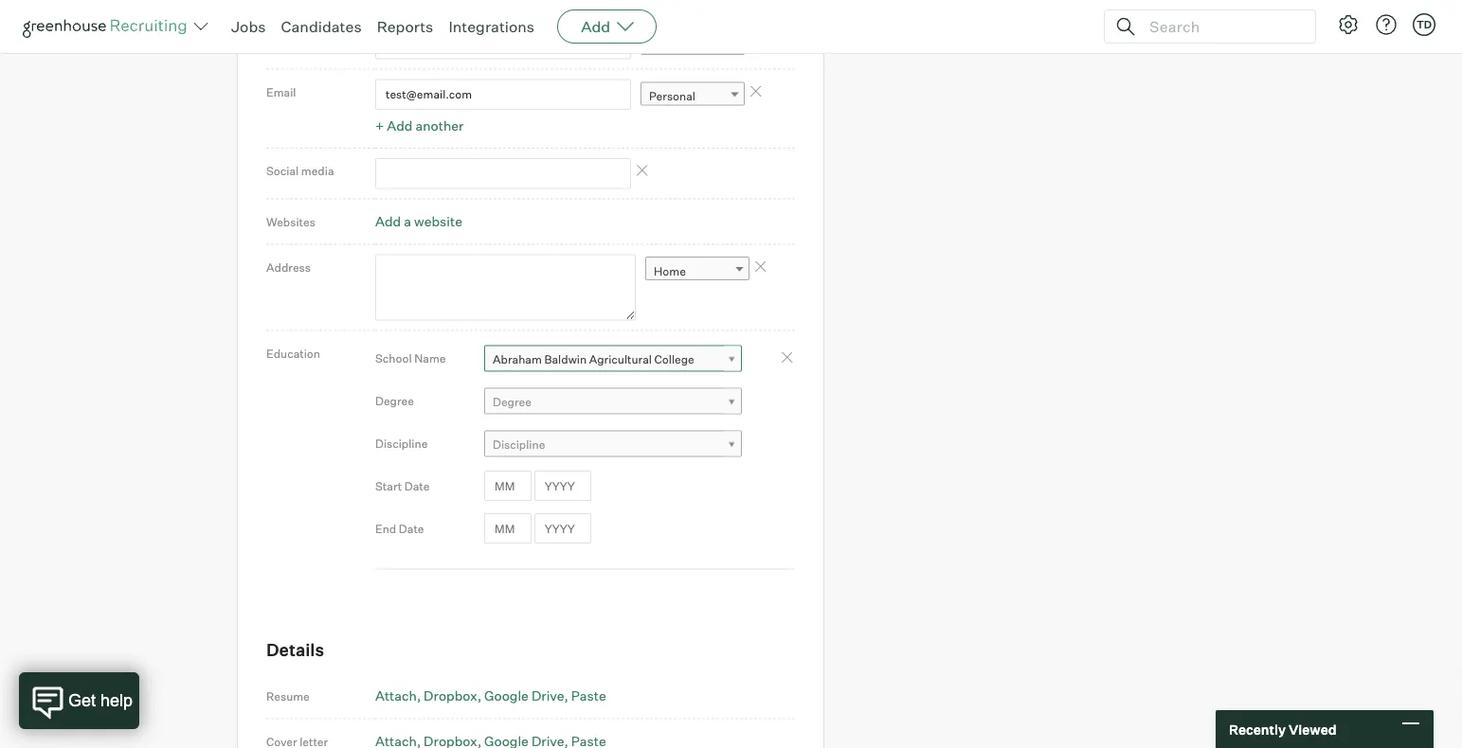 Task type: vqa. For each thing, say whether or not it's contained in the screenshot.
the middle Request Availability button
no



Task type: locate. For each thing, give the bounding box(es) containing it.
add
[[581, 17, 611, 36], [387, 117, 413, 134], [375, 213, 401, 230]]

social media
[[266, 164, 334, 178]]

2 vertical spatial add
[[375, 213, 401, 230]]

another
[[416, 117, 464, 134]]

1 horizontal spatial discipline
[[493, 438, 545, 452]]

attach link
[[375, 688, 421, 704]]

degree
[[375, 394, 414, 408], [493, 395, 532, 410]]

social
[[266, 164, 299, 178]]

1 vertical spatial add
[[387, 117, 413, 134]]

home link up personal link
[[641, 31, 745, 59]]

0 vertical spatial add
[[581, 17, 611, 36]]

home link up college
[[645, 257, 750, 285]]

drive
[[532, 688, 564, 704]]

add button
[[557, 9, 657, 44]]

home up college
[[654, 264, 686, 278]]

degree inside degree 'link'
[[493, 395, 532, 410]]

1 vertical spatial home
[[654, 264, 686, 278]]

add inside popup button
[[581, 17, 611, 36]]

None text field
[[375, 0, 631, 19], [375, 29, 631, 59], [375, 79, 631, 110], [375, 158, 631, 189], [375, 0, 631, 19], [375, 29, 631, 59], [375, 79, 631, 110], [375, 158, 631, 189]]

dropbox
[[424, 688, 478, 704]]

+
[[375, 117, 384, 134]]

None text field
[[375, 254, 636, 321]]

discipline up mm text box
[[493, 438, 545, 452]]

website
[[414, 213, 462, 230]]

recently viewed
[[1229, 721, 1337, 738]]

start date
[[375, 479, 430, 493]]

td button
[[1413, 13, 1436, 36]]

td button
[[1409, 9, 1440, 40]]

date
[[405, 479, 430, 493], [399, 522, 424, 536]]

YYYY text field
[[534, 471, 591, 502]]

name
[[414, 351, 446, 365]]

degree down the school
[[375, 394, 414, 408]]

degree down abraham on the top left
[[493, 395, 532, 410]]

personal
[[649, 89, 696, 103]]

date right start
[[405, 479, 430, 493]]

add for add a website
[[375, 213, 401, 230]]

integrations link
[[449, 17, 535, 36]]

1 vertical spatial date
[[399, 522, 424, 536]]

education
[[266, 346, 320, 361]]

abraham baldwin agricultural college link
[[484, 346, 742, 373]]

add for add
[[581, 17, 611, 36]]

abraham
[[493, 353, 542, 367]]

date right end
[[399, 522, 424, 536]]

home up personal
[[649, 38, 681, 53]]

candidates
[[281, 17, 362, 36]]

discipline
[[375, 436, 428, 451], [493, 438, 545, 452]]

1 vertical spatial home link
[[645, 257, 750, 285]]

1 horizontal spatial degree
[[493, 395, 532, 410]]

discipline up "start date"
[[375, 436, 428, 451]]

0 vertical spatial date
[[405, 479, 430, 493]]

home link
[[641, 31, 745, 59], [645, 257, 750, 285]]

jobs link
[[231, 17, 266, 36]]

home
[[649, 38, 681, 53], [654, 264, 686, 278]]

0 vertical spatial home link
[[641, 31, 745, 59]]

attach
[[375, 688, 417, 704]]

email
[[266, 85, 296, 99]]

greenhouse recruiting image
[[23, 15, 193, 38]]

abraham baldwin agricultural college
[[493, 353, 695, 367]]

attach dropbox google drive paste
[[375, 688, 606, 704]]

recently
[[1229, 721, 1286, 738]]

Search text field
[[1145, 13, 1298, 40]]



Task type: describe. For each thing, give the bounding box(es) containing it.
configure image
[[1337, 13, 1360, 36]]

+ add another
[[375, 117, 464, 134]]

google drive link
[[484, 688, 568, 704]]

td
[[1417, 18, 1432, 31]]

address
[[266, 260, 311, 274]]

college
[[654, 353, 695, 367]]

add a website link
[[375, 213, 462, 230]]

personal link
[[641, 82, 745, 109]]

baldwin
[[544, 353, 587, 367]]

websites
[[266, 215, 315, 229]]

date for end date
[[399, 522, 424, 536]]

date for start date
[[405, 479, 430, 493]]

start
[[375, 479, 402, 493]]

end
[[375, 522, 396, 536]]

reports link
[[377, 17, 433, 36]]

discipline link
[[484, 431, 742, 458]]

details
[[266, 640, 324, 661]]

add a website
[[375, 213, 462, 230]]

resume
[[266, 689, 310, 704]]

media
[[301, 164, 334, 178]]

integrations
[[449, 17, 535, 36]]

reports
[[377, 17, 433, 36]]

paste
[[571, 688, 606, 704]]

degree link
[[484, 388, 742, 416]]

YYYY text field
[[534, 513, 591, 544]]

school
[[375, 351, 412, 365]]

0 horizontal spatial discipline
[[375, 436, 428, 451]]

end date
[[375, 522, 424, 536]]

candidates link
[[281, 17, 362, 36]]

agricultural
[[589, 353, 652, 367]]

paste link
[[571, 688, 606, 704]]

a
[[404, 213, 411, 230]]

jobs
[[231, 17, 266, 36]]

school name
[[375, 351, 446, 365]]

viewed
[[1289, 721, 1337, 738]]

google
[[484, 688, 529, 704]]

0 vertical spatial home
[[649, 38, 681, 53]]

+ add another link
[[375, 117, 464, 134]]

MM text field
[[484, 471, 532, 502]]

dropbox link
[[424, 688, 482, 704]]

MM text field
[[484, 513, 532, 544]]

0 horizontal spatial degree
[[375, 394, 414, 408]]



